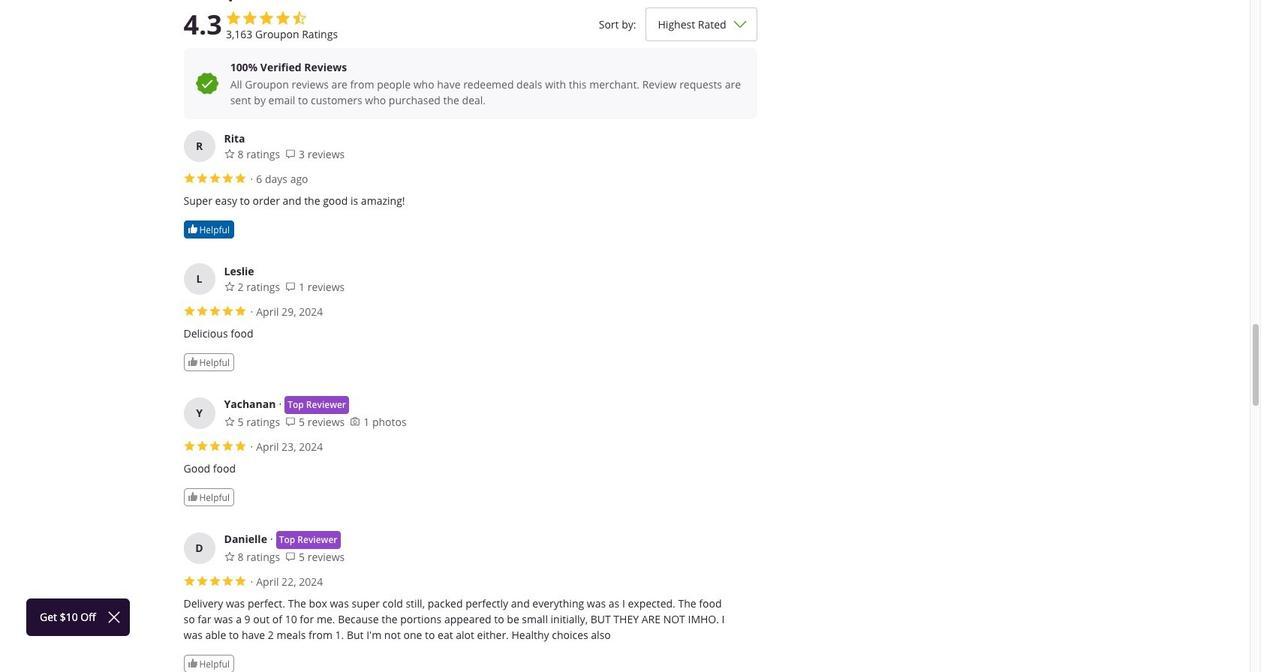 Task type: locate. For each thing, give the bounding box(es) containing it.
1 vertical spatial 8 ratings image
[[224, 552, 235, 562]]

2 8 ratings image from the top
[[224, 552, 235, 562]]

8 ratings image left 5 reviews image
[[224, 552, 235, 562]]

1 reviews image
[[285, 282, 296, 292]]

1 8 ratings image from the top
[[224, 149, 235, 159]]

8 ratings image
[[224, 149, 235, 159], [224, 552, 235, 562]]

1 photos image
[[350, 417, 361, 427]]

0 vertical spatial 8 ratings image
[[224, 149, 235, 159]]

8 ratings image left 3 reviews image
[[224, 149, 235, 159]]

8 ratings image for 3 reviews image
[[224, 149, 235, 159]]

5 reviews image
[[285, 417, 296, 427]]

5 reviews image
[[285, 552, 296, 562]]



Task type: vqa. For each thing, say whether or not it's contained in the screenshot.
3 Reviews Image
yes



Task type: describe. For each thing, give the bounding box(es) containing it.
5 ratings image
[[224, 417, 235, 427]]

8 ratings image for 5 reviews image
[[224, 552, 235, 562]]

2 ratings image
[[224, 282, 235, 292]]

3 reviews image
[[285, 149, 296, 159]]



